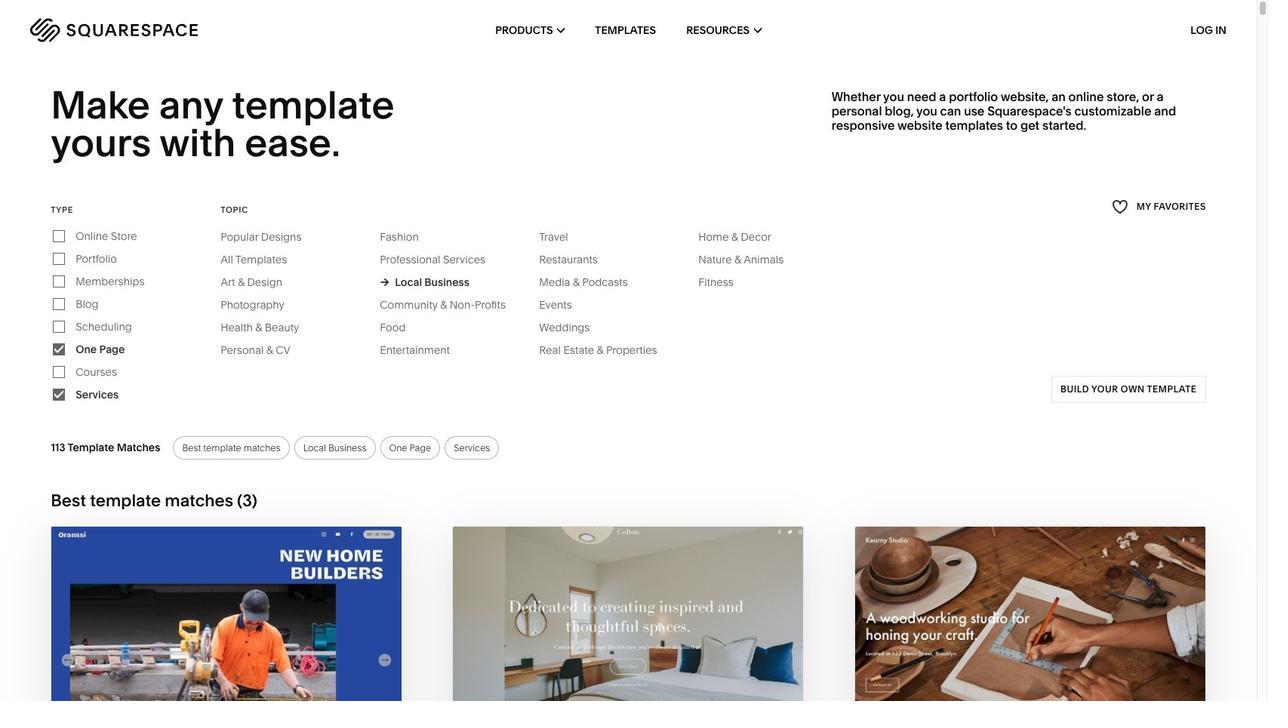 Task type: locate. For each thing, give the bounding box(es) containing it.
oranssi image
[[52, 527, 402, 702]]

kearny image
[[855, 527, 1206, 702]]



Task type: vqa. For each thing, say whether or not it's contained in the screenshot.
Oranssi image
yes



Task type: describe. For each thing, give the bounding box(es) containing it.
colton image
[[453, 527, 804, 702]]



